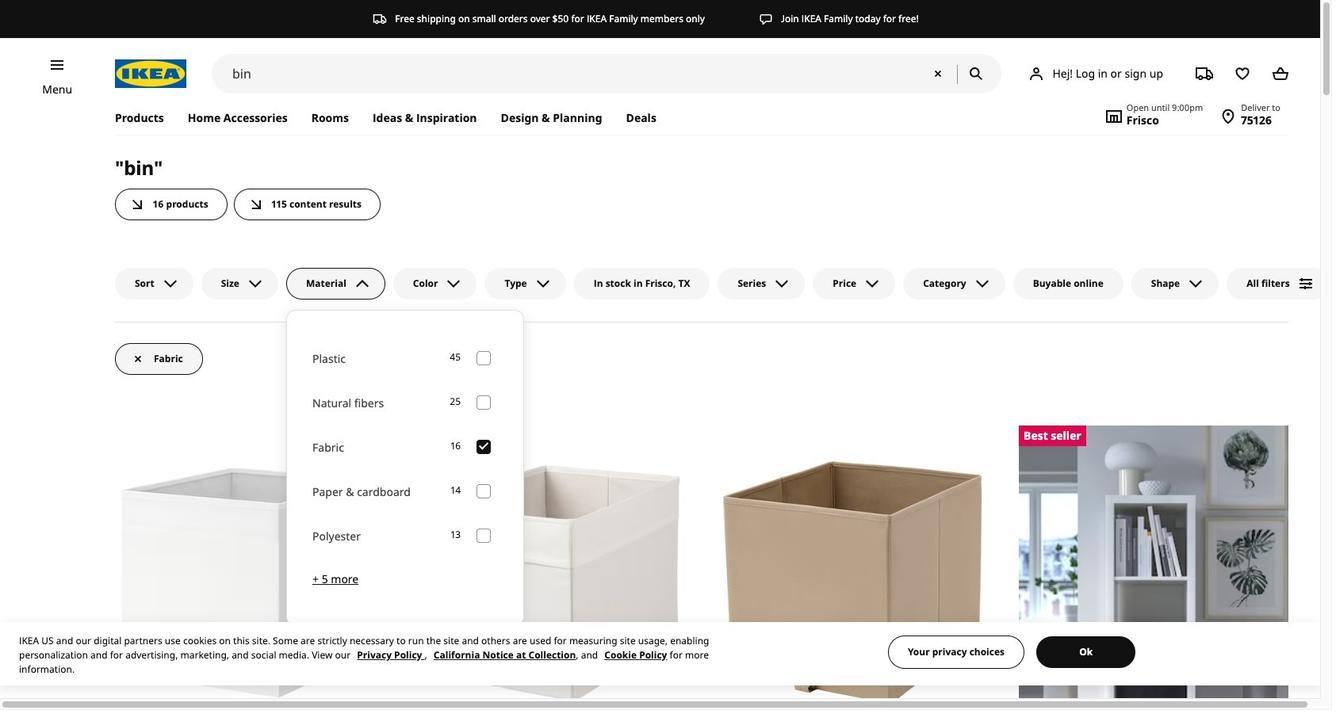 Task type: vqa. For each thing, say whether or not it's contained in the screenshot.
MICKE DESK, WHITE, 41 3/8X19 5/8 " IMAGE
no



Task type: locate. For each thing, give the bounding box(es) containing it.
Search by product text field
[[212, 54, 1002, 94]]

None search field
[[212, 54, 1002, 94]]

14 products element
[[451, 484, 461, 499]]

13 products element
[[451, 528, 461, 543]]

ikea logotype, go to start page image
[[115, 59, 186, 88]]



Task type: describe. For each thing, give the bounding box(es) containing it.
45 products element
[[450, 351, 461, 366]]

25 products element
[[450, 395, 461, 410]]

16 products element
[[451, 440, 461, 455]]



